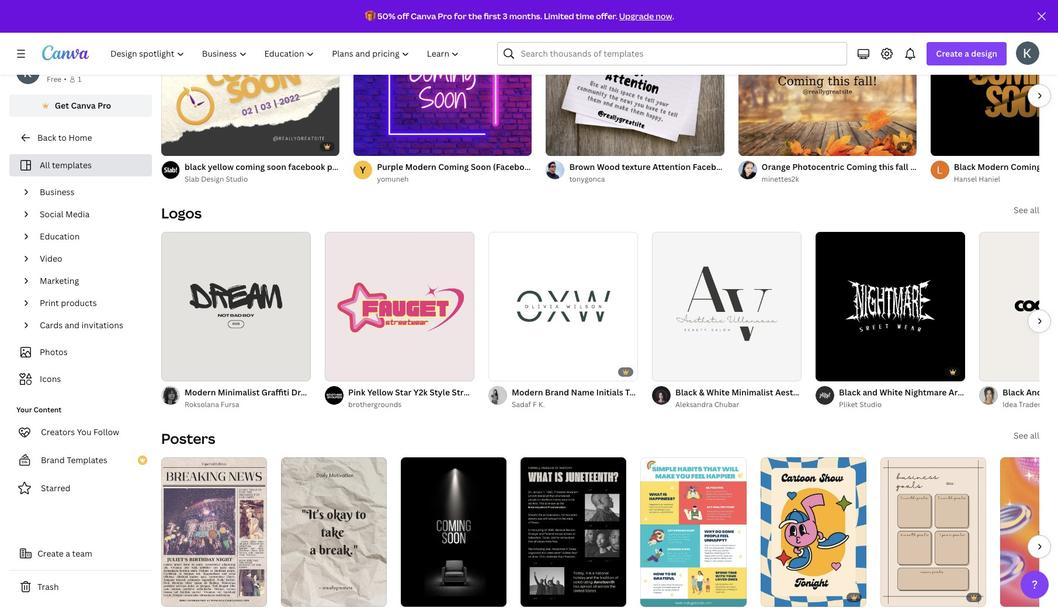 Task type: vqa. For each thing, say whether or not it's contained in the screenshot.
first INITIALS from the right
yes



Task type: describe. For each thing, give the bounding box(es) containing it.
purple modern coming soon (facebook post) link
[[377, 161, 557, 174]]

get canva pro button
[[9, 95, 152, 117]]

3
[[503, 11, 508, 22]]

home
[[69, 132, 92, 143]]

black and white nightmare artwork for metal logo pliket studio
[[840, 387, 1041, 410]]

y link
[[354, 161, 373, 180]]

photos link
[[16, 341, 145, 364]]

hansel haniel link
[[955, 174, 1059, 185]]

limited
[[544, 11, 575, 22]]

create for create a design
[[937, 48, 964, 59]]

brown wood texture attention facebook post link
[[570, 161, 751, 174]]

see all link for logos
[[1014, 205, 1040, 216]]

black yellow coming soon facebook post image
[[161, 6, 340, 156]]

and for black
[[863, 387, 878, 398]]

1 horizontal spatial pro
[[438, 11, 453, 22]]

post
[[327, 161, 345, 173]]

yomuneh element
[[354, 161, 373, 180]]

social media link
[[35, 203, 145, 226]]

🎁
[[366, 11, 376, 22]]

nightmare
[[906, 387, 948, 398]]

and for cards
[[65, 320, 80, 331]]

idea trader link
[[1003, 399, 1059, 411]]

brand inside modern brand name initials typography logo sadaf f k.
[[545, 387, 570, 398]]

50%
[[378, 11, 396, 22]]

facebook inside "brown wood texture attention facebook post tonygonca"
[[693, 161, 731, 173]]

now
[[656, 11, 673, 22]]

coming for soo
[[1012, 161, 1042, 173]]

1
[[78, 74, 81, 84]]

black for black & white minimalist aesthetic initials font logo
[[840, 387, 861, 398]]

creators
[[41, 427, 75, 438]]

haniel
[[980, 174, 1001, 184]]

black & white minimalist aesthetic initials font logo link
[[676, 387, 884, 399]]

cards and invitations link
[[35, 315, 145, 337]]

orange photocentric coming this fall facebook post link
[[762, 161, 969, 174]]

aleksandra chubar link
[[676, 399, 802, 411]]

yomuneh image
[[354, 161, 373, 180]]

templates
[[52, 160, 92, 171]]

black minimalist coming soon poster image
[[401, 458, 507, 608]]

pliket studio link
[[840, 399, 966, 411]]

0 horizontal spatial brand
[[41, 455, 65, 466]]

create a design button
[[928, 42, 1008, 65]]

cards and invitations
[[40, 320, 123, 331]]

0 vertical spatial canva
[[411, 11, 437, 22]]

pro inside 'button'
[[98, 100, 111, 111]]

all templates
[[40, 160, 92, 171]]

starred
[[41, 483, 71, 494]]

font
[[845, 387, 863, 398]]

back to home
[[37, 132, 92, 143]]

logo inside pink yellow star y2k style streetwear logo brothergrounds
[[498, 387, 517, 398]]

brand templates
[[41, 455, 107, 466]]

creators you follow link
[[9, 421, 152, 444]]

pink yellow star y2k style streetwear logo link
[[349, 387, 517, 399]]

create for create a team
[[37, 548, 64, 560]]

logo inside black and white nightmare artwork for metal logo pliket studio
[[1022, 387, 1041, 398]]

black beige archival education/history poster image
[[521, 458, 627, 608]]

blue white playful illustration lifestyle poster image
[[641, 458, 747, 608]]

🎁 50% off canva pro for the first 3 months. limited time offer. upgrade now .
[[366, 11, 675, 22]]

team
[[72, 548, 92, 560]]

coming
[[236, 161, 265, 173]]

soon
[[471, 161, 491, 173]]

facebook inside orange photocentric coming this fall facebook post minettes2k
[[911, 161, 949, 173]]

streetwear
[[452, 387, 496, 398]]

soo
[[1044, 161, 1059, 173]]

modern inside purple modern coming soon (facebook post) yomuneh
[[406, 161, 437, 173]]

all for posters
[[1031, 430, 1040, 441]]

black and white nightmare artwork for metal logo link
[[840, 387, 1041, 399]]

modern inside black modern coming soo hansel haniel
[[978, 161, 1010, 173]]

k.
[[539, 400, 545, 410]]

wood
[[597, 161, 620, 173]]

minimalist inside black & white minimalist aesthetic initials font logo aleksandra chubar
[[732, 387, 774, 398]]

for for pro
[[454, 11, 467, 22]]

black yellow coming soon facebook post link
[[185, 161, 345, 174]]

top level navigation element
[[103, 42, 470, 65]]

modern minimalist graffiti dream brand logo link
[[185, 387, 365, 399]]

create a team
[[37, 548, 92, 560]]

design
[[201, 174, 224, 184]]

yomuneh link
[[377, 174, 532, 185]]

logo inside modern minimalist graffiti dream brand logo roksolana fursa
[[346, 387, 365, 398]]

modern brand name initials typography logo link
[[512, 387, 694, 399]]

free
[[47, 74, 62, 84]]

free •
[[47, 74, 67, 84]]

business link
[[35, 181, 145, 203]]

post inside orange photocentric coming this fall facebook post minettes2k
[[951, 161, 969, 173]]

white  aesthetic daily motivation paper poster image
[[281, 458, 387, 608]]

see for logos
[[1014, 205, 1029, 216]]

chubar
[[715, 400, 740, 410]]

your content
[[16, 405, 62, 415]]

pink orange y2k neon party event poster image
[[1001, 458, 1059, 608]]

icons link
[[16, 368, 145, 391]]

pliket
[[840, 400, 859, 410]]

modern minimalist graffiti dream brand logo image
[[161, 232, 311, 382]]

black and white aesthetic minimalist modern simple typography coconut cosmetics logo image
[[980, 232, 1059, 382]]

metal
[[997, 387, 1020, 398]]

orange photocentric coming this fall facebook post minettes2k
[[762, 161, 969, 184]]

brand templates link
[[9, 449, 152, 472]]

follow
[[94, 427, 119, 438]]

typography
[[626, 387, 673, 398]]

black & white minimalist aesthetic initials font logo aleksandra chubar
[[676, 387, 884, 410]]

style
[[430, 387, 450, 398]]

orange
[[762, 161, 791, 173]]

cards
[[40, 320, 63, 331]]

black
[[185, 161, 206, 173]]

fall
[[896, 161, 909, 173]]

idea
[[1003, 400, 1018, 410]]

studio inside black and white nightmare artwork for metal logo pliket studio
[[860, 400, 882, 410]]

print products link
[[35, 292, 145, 315]]

upgrade now button
[[620, 11, 673, 22]]

you
[[77, 427, 92, 438]]

initials inside modern brand name initials typography logo sadaf f k.
[[597, 387, 624, 398]]

a for design
[[965, 48, 970, 59]]

business
[[40, 187, 75, 198]]

your
[[16, 405, 32, 415]]

modern brand name initials typography logo image
[[489, 232, 639, 382]]



Task type: locate. For each thing, give the bounding box(es) containing it.
photos
[[40, 347, 68, 358]]

1 vertical spatial see all
[[1014, 430, 1040, 441]]

get
[[55, 100, 69, 111]]

black & white minimalist aesthetic initials font logo image
[[653, 232, 802, 382]]

modern minimalist graffiti dream brand logo roksolana fursa
[[185, 387, 365, 410]]

create inside 'dropdown button'
[[937, 48, 964, 59]]

minimalist up aleksandra chubar link
[[732, 387, 774, 398]]

brown wood texture attention facebook post image
[[546, 6, 725, 156]]

roksolana
[[185, 400, 219, 410]]

to
[[58, 132, 67, 143]]

0 horizontal spatial and
[[65, 320, 80, 331]]

white inside black and white nightmare artwork for metal logo pliket studio
[[880, 387, 904, 398]]

black vintage newspaper birthday party poster image
[[161, 458, 267, 608]]

0 vertical spatial a
[[965, 48, 970, 59]]

None search field
[[498, 42, 848, 65]]

0 vertical spatial see all link
[[1014, 205, 1040, 216]]

black modern coming soo hansel haniel
[[955, 161, 1059, 184]]

white inside black & white minimalist aesthetic initials font logo aleksandra chubar
[[707, 387, 730, 398]]

marketing
[[40, 275, 79, 287]]

2 see all from the top
[[1014, 430, 1040, 441]]

y2k
[[414, 387, 428, 398]]

orange photocentric coming this fall facebook post image
[[739, 6, 917, 156]]

coming inside purple modern coming soon (facebook post) yomuneh
[[439, 161, 469, 173]]

0 vertical spatial all
[[1031, 205, 1040, 216]]

logo up brothergrounds
[[346, 387, 365, 398]]

white up chubar at the bottom of page
[[707, 387, 730, 398]]

1 horizontal spatial studio
[[860, 400, 882, 410]]

2 see from the top
[[1014, 430, 1029, 441]]

1 horizontal spatial and
[[863, 387, 878, 398]]

and inside black and white nightmare artwork for metal logo pliket studio
[[863, 387, 878, 398]]

modern inside modern minimalist graffiti dream brand logo roksolana fursa
[[185, 387, 216, 398]]

coming for soon
[[439, 161, 469, 173]]

modern up roksolana
[[185, 387, 216, 398]]

see for posters
[[1014, 430, 1029, 441]]

facebook
[[693, 161, 731, 173], [911, 161, 949, 173]]

create a team button
[[9, 543, 152, 566]]

1 facebook from the left
[[693, 161, 731, 173]]

back
[[37, 132, 56, 143]]

1 vertical spatial see
[[1014, 430, 1029, 441]]

brand up starred on the bottom
[[41, 455, 65, 466]]

all for logos
[[1031, 205, 1040, 216]]

canva inside 'button'
[[71, 100, 96, 111]]

minettes2k
[[762, 174, 800, 184]]

brand
[[320, 387, 344, 398], [545, 387, 570, 398], [41, 455, 65, 466]]

yellow
[[368, 387, 393, 398]]

see all link for posters
[[1014, 430, 1040, 441]]

aleksandra
[[676, 400, 713, 410]]

trader
[[1020, 400, 1042, 410]]

texture
[[622, 161, 651, 173]]

coming for this
[[847, 161, 878, 173]]

0 vertical spatial studio
[[226, 174, 248, 184]]

brand up sadaf f k. link
[[545, 387, 570, 398]]

1 vertical spatial and
[[863, 387, 878, 398]]

black up the aleksandra
[[676, 387, 698, 398]]

yomuneh
[[377, 174, 409, 184]]

media
[[66, 209, 90, 220]]

logo up trader
[[1022, 387, 1041, 398]]

sadaf f k. link
[[512, 399, 639, 411]]

0 horizontal spatial a
[[66, 548, 70, 560]]

upgrade
[[620, 11, 655, 22]]

1 vertical spatial studio
[[860, 400, 882, 410]]

logo inside modern brand name initials typography logo sadaf f k.
[[675, 387, 694, 398]]

1 vertical spatial for
[[983, 387, 995, 398]]

coming up yomuneh link on the top of the page
[[439, 161, 469, 173]]

for left "metal"
[[983, 387, 995, 398]]

coming inside orange photocentric coming this fall facebook post minettes2k
[[847, 161, 878, 173]]

modern up sadaf
[[512, 387, 543, 398]]

1 see from the top
[[1014, 205, 1029, 216]]

and
[[65, 320, 80, 331], [863, 387, 878, 398]]

pro up back to home link
[[98, 100, 111, 111]]

post)
[[536, 161, 557, 173]]

create left design
[[937, 48, 964, 59]]

black
[[955, 161, 976, 173], [676, 387, 698, 398], [840, 387, 861, 398]]

a for team
[[66, 548, 70, 560]]

studio down the font
[[860, 400, 882, 410]]

months.
[[510, 11, 543, 22]]

2 logo from the left
[[498, 387, 517, 398]]

0 horizontal spatial for
[[454, 11, 467, 22]]

post up hansel
[[951, 161, 969, 173]]

modern up haniel
[[978, 161, 1010, 173]]

0 horizontal spatial coming
[[439, 161, 469, 173]]

black inside black and white nightmare artwork for metal logo pliket studio
[[840, 387, 861, 398]]

1 vertical spatial pro
[[98, 100, 111, 111]]

1 horizontal spatial for
[[983, 387, 995, 398]]

0 horizontal spatial black
[[676, 387, 698, 398]]

2 all from the top
[[1031, 430, 1040, 441]]

0 horizontal spatial canva
[[71, 100, 96, 111]]

fursa
[[221, 400, 239, 410]]

starred link
[[9, 477, 152, 501]]

logo inside black & white minimalist aesthetic initials font logo aleksandra chubar
[[865, 387, 884, 398]]

post inside "brown wood texture attention facebook post tonygonca"
[[733, 161, 751, 173]]

0 horizontal spatial white
[[707, 387, 730, 398]]

0 vertical spatial and
[[65, 320, 80, 331]]

1 horizontal spatial black
[[840, 387, 861, 398]]

initials right the name
[[597, 387, 624, 398]]

1 see all from the top
[[1014, 205, 1040, 216]]

pink yellow star y2k style streetwear logo image
[[325, 232, 475, 382]]

0 vertical spatial see all
[[1014, 205, 1040, 216]]

0 horizontal spatial pro
[[98, 100, 111, 111]]

1 white from the left
[[707, 387, 730, 398]]

brown
[[570, 161, 595, 173]]

for left the
[[454, 11, 467, 22]]

5 logo from the left
[[1022, 387, 1041, 398]]

yellow
[[208, 161, 234, 173]]

create left team
[[37, 548, 64, 560]]

initials
[[597, 387, 624, 398], [816, 387, 843, 398]]

minimalist inside modern minimalist graffiti dream brand logo roksolana fursa
[[218, 387, 260, 398]]

a
[[965, 48, 970, 59], [66, 548, 70, 560]]

get canva pro
[[55, 100, 111, 111]]

modern
[[406, 161, 437, 173], [978, 161, 1010, 173], [185, 387, 216, 398], [512, 387, 543, 398]]

post left orange
[[733, 161, 751, 173]]

0 vertical spatial for
[[454, 11, 467, 22]]

content
[[34, 405, 62, 415]]

pro left the
[[438, 11, 453, 22]]

2 minimalist from the left
[[732, 387, 774, 398]]

tonygonca link
[[570, 174, 725, 185]]

0 vertical spatial pro
[[438, 11, 453, 22]]

and right cards
[[65, 320, 80, 331]]

see all for logos
[[1014, 205, 1040, 216]]

roksolana fursa link
[[185, 399, 311, 411]]

all down idea trader link
[[1031, 430, 1040, 441]]

1 horizontal spatial facebook
[[911, 161, 949, 173]]

video link
[[35, 248, 145, 270]]

1 vertical spatial a
[[66, 548, 70, 560]]

2 white from the left
[[880, 387, 904, 398]]

studio inside black yellow coming soon facebook post slab design studio
[[226, 174, 248, 184]]

print
[[40, 298, 59, 309]]

beige retro cool pop bold cartoon character poster image
[[761, 458, 867, 608]]

1 horizontal spatial coming
[[847, 161, 878, 173]]

pro
[[438, 11, 453, 22], [98, 100, 111, 111]]

see all link down hansel haniel link
[[1014, 205, 1040, 216]]

purple modern coming soon (facebook post) yomuneh
[[377, 161, 557, 184]]

0 horizontal spatial initials
[[597, 387, 624, 398]]

1 horizontal spatial brand
[[320, 387, 344, 398]]

see down idea trader
[[1014, 430, 1029, 441]]

coming left the this
[[847, 161, 878, 173]]

facebook
[[288, 161, 325, 173]]

initials up pliket
[[816, 387, 843, 398]]

all down hansel haniel link
[[1031, 205, 1040, 216]]

photocentric
[[793, 161, 845, 173]]

black inside black & white minimalist aesthetic initials font logo aleksandra chubar
[[676, 387, 698, 398]]

1 post from the left
[[733, 161, 751, 173]]

icons
[[40, 374, 61, 385]]

a inside button
[[66, 548, 70, 560]]

canva right get
[[71, 100, 96, 111]]

black yellow coming soon facebook post slab design studio
[[185, 161, 345, 184]]

for inside black and white nightmare artwork for metal logo pliket studio
[[983, 387, 995, 398]]

education
[[40, 231, 80, 242]]

initials inside black & white minimalist aesthetic initials font logo aleksandra chubar
[[816, 387, 843, 398]]

logo up the aleksandra
[[675, 387, 694, 398]]

1 horizontal spatial create
[[937, 48, 964, 59]]

star
[[395, 387, 412, 398]]

white for &
[[707, 387, 730, 398]]

and right the font
[[863, 387, 878, 398]]

brothergrounds link
[[349, 399, 475, 411]]

this
[[880, 161, 894, 173]]

purple modern coming soon (facebook post) image
[[354, 6, 532, 156]]

f
[[533, 400, 537, 410]]

create
[[937, 48, 964, 59], [37, 548, 64, 560]]

time
[[576, 11, 595, 22]]

brown wood texture attention facebook post tonygonca
[[570, 161, 751, 184]]

kendall parks image
[[1017, 42, 1040, 65]]

see
[[1014, 205, 1029, 216], [1014, 430, 1029, 441]]

0 horizontal spatial post
[[733, 161, 751, 173]]

see all down hansel haniel link
[[1014, 205, 1040, 216]]

0 horizontal spatial facebook
[[693, 161, 731, 173]]

modern brand name initials typography logo sadaf f k.
[[512, 387, 694, 410]]

brand left pink
[[320, 387, 344, 398]]

a left design
[[965, 48, 970, 59]]

0 horizontal spatial minimalist
[[218, 387, 260, 398]]

brown simple business goals planner poster image
[[881, 458, 987, 608]]

minettes2k link
[[762, 174, 917, 185]]

2 facebook from the left
[[911, 161, 949, 173]]

0 horizontal spatial create
[[37, 548, 64, 560]]

minimalist up fursa
[[218, 387, 260, 398]]

studio down coming
[[226, 174, 248, 184]]

Search search field
[[521, 43, 840, 65]]

1 horizontal spatial canva
[[411, 11, 437, 22]]

purple
[[377, 161, 404, 173]]

see all down idea trader link
[[1014, 430, 1040, 441]]

.
[[673, 11, 675, 22]]

2 horizontal spatial black
[[955, 161, 976, 173]]

1 vertical spatial all
[[1031, 430, 1040, 441]]

1 coming from the left
[[439, 161, 469, 173]]

create inside button
[[37, 548, 64, 560]]

for for artwork
[[983, 387, 995, 398]]

see all for posters
[[1014, 430, 1040, 441]]

black inside black modern coming soo hansel haniel
[[955, 161, 976, 173]]

black and white nightmare artwork for metal logo image
[[816, 232, 966, 382]]

coming inside black modern coming soo hansel haniel
[[1012, 161, 1042, 173]]

trash link
[[9, 576, 152, 599]]

0 horizontal spatial studio
[[226, 174, 248, 184]]

black for orange photocentric coming this fall facebook post
[[955, 161, 976, 173]]

4 logo from the left
[[865, 387, 884, 398]]

first
[[484, 11, 501, 22]]

3 logo from the left
[[675, 387, 694, 398]]

white up the pliket studio 'link'
[[880, 387, 904, 398]]

1 see all link from the top
[[1014, 205, 1040, 216]]

logo right the font
[[865, 387, 884, 398]]

1 initials from the left
[[597, 387, 624, 398]]

3 coming from the left
[[1012, 161, 1042, 173]]

see all link down idea trader link
[[1014, 430, 1040, 441]]

2 post from the left
[[951, 161, 969, 173]]

1 horizontal spatial post
[[951, 161, 969, 173]]

1 all from the top
[[1031, 205, 1040, 216]]

2 coming from the left
[[847, 161, 878, 173]]

slab
[[185, 174, 200, 184]]

1 vertical spatial create
[[37, 548, 64, 560]]

black modern coming soon facebook post image
[[931, 6, 1059, 156]]

2 see all link from the top
[[1014, 430, 1040, 441]]

design
[[972, 48, 998, 59]]

2 horizontal spatial coming
[[1012, 161, 1042, 173]]

0 vertical spatial create
[[937, 48, 964, 59]]

1 horizontal spatial minimalist
[[732, 387, 774, 398]]

black up pliket
[[840, 387, 861, 398]]

2 initials from the left
[[816, 387, 843, 398]]

•
[[64, 74, 67, 84]]

1 vertical spatial see all link
[[1014, 430, 1040, 441]]

a inside 'dropdown button'
[[965, 48, 970, 59]]

black modern coming soo link
[[955, 161, 1059, 174]]

1 vertical spatial canva
[[71, 100, 96, 111]]

for
[[454, 11, 467, 22], [983, 387, 995, 398]]

trash
[[37, 582, 59, 593]]

modern up yomuneh at top left
[[406, 161, 437, 173]]

logo up sadaf
[[498, 387, 517, 398]]

slab design studio link
[[185, 174, 340, 185]]

1 horizontal spatial a
[[965, 48, 970, 59]]

a left team
[[66, 548, 70, 560]]

1 logo from the left
[[346, 387, 365, 398]]

pink yellow star y2k style streetwear logo brothergrounds
[[349, 387, 517, 410]]

2 horizontal spatial brand
[[545, 387, 570, 398]]

1 horizontal spatial white
[[880, 387, 904, 398]]

invitations
[[82, 320, 123, 331]]

white for and
[[880, 387, 904, 398]]

1 horizontal spatial initials
[[816, 387, 843, 398]]

personal
[[47, 61, 82, 73]]

soon
[[267, 161, 287, 173]]

education link
[[35, 226, 145, 248]]

all
[[40, 160, 50, 171]]

canva right off
[[411, 11, 437, 22]]

modern inside modern brand name initials typography logo sadaf f k.
[[512, 387, 543, 398]]

brand inside modern minimalist graffiti dream brand logo roksolana fursa
[[320, 387, 344, 398]]

see down hansel haniel link
[[1014, 205, 1029, 216]]

facebook right fall on the right of the page
[[911, 161, 949, 173]]

coming up hansel haniel link
[[1012, 161, 1042, 173]]

facebook right the attention at the top right
[[693, 161, 731, 173]]

and inside cards and invitations link
[[65, 320, 80, 331]]

black up hansel
[[955, 161, 976, 173]]

0 vertical spatial see
[[1014, 205, 1029, 216]]

1 minimalist from the left
[[218, 387, 260, 398]]



